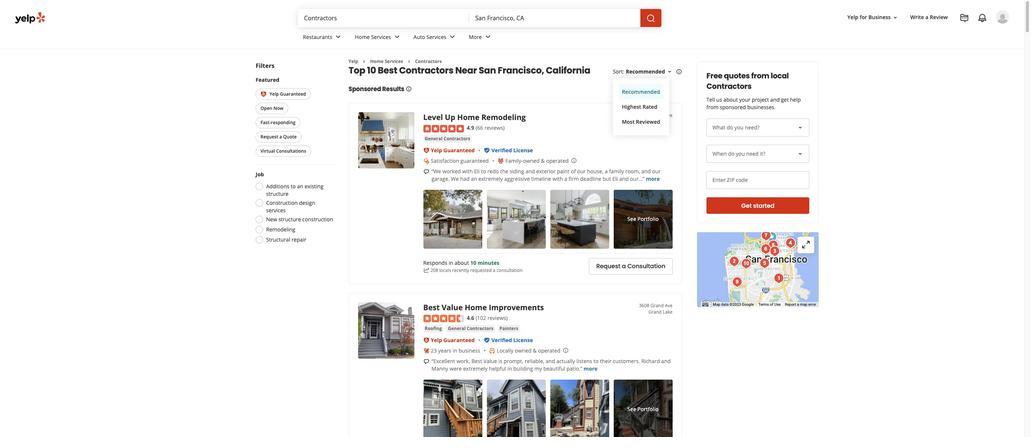 Task type: describe. For each thing, give the bounding box(es) containing it.
california
[[546, 64, 591, 77]]

yelp guaranteed button for best
[[431, 337, 475, 344]]

more for best value home improvements
[[584, 365, 598, 373]]

family-owned & operated
[[506, 157, 569, 164]]

reviewed
[[636, 118, 660, 126]]

yelp up the sponsored
[[349, 58, 358, 65]]

our…"
[[630, 175, 645, 182]]

16 chevron right v2 image for contractors
[[406, 59, 412, 65]]

services up results
[[385, 58, 403, 65]]

license for level up home remodeling
[[514, 147, 533, 154]]

more link
[[463, 27, 499, 49]]

best value home improvements
[[423, 303, 544, 313]]

23 years in business
[[431, 347, 480, 355]]

remodeling inside option group
[[266, 226, 295, 233]]

family
[[609, 168, 624, 175]]

Find text field
[[304, 14, 463, 22]]

results
[[382, 85, 404, 94]]

more for level up home remodeling
[[646, 175, 660, 182]]

owned for best value home improvements
[[515, 347, 532, 355]]

home up (102
[[465, 303, 487, 313]]

about for us
[[723, 96, 738, 103]]

16 chevron right v2 image for home services
[[361, 59, 367, 65]]

clyde
[[652, 112, 664, 119]]

need?
[[745, 124, 760, 131]]

new structure construction
[[266, 216, 333, 223]]

none field near
[[475, 14, 635, 22]]

16 satisfactions guaranteed v2 image
[[423, 158, 429, 164]]

open now button
[[256, 103, 288, 114]]

more link for best value home improvements
[[584, 365, 598, 373]]

guaranteed for level
[[444, 147, 475, 154]]

auto services link
[[408, 27, 463, 49]]

most reviewed button
[[619, 115, 663, 130]]

1 see portfolio from the top
[[628, 216, 659, 223]]

a inside request a consultation button
[[622, 262, 626, 271]]

top
[[349, 64, 365, 77]]

and down family-owned & operated
[[526, 168, 535, 175]]

were
[[450, 365, 462, 373]]

When do you need it? field
[[707, 145, 809, 163]]

started
[[753, 201, 775, 210]]

top 10 best contractors near san francisco, california
[[349, 64, 591, 77]]

1 vertical spatial home services
[[370, 58, 403, 65]]

1 vertical spatial general contractors link
[[447, 325, 495, 333]]

1 vertical spatial 10
[[470, 260, 476, 267]]

businesses.
[[747, 104, 776, 111]]

1 vertical spatial 16 info v2 image
[[406, 86, 412, 92]]

you for need
[[736, 150, 745, 157]]

request a consultation button
[[589, 258, 673, 275]]

to inside additions to an existing structure
[[291, 183, 296, 190]]

grand right 3608
[[651, 303, 664, 309]]

for
[[860, 14, 867, 21]]

prompt,
[[504, 358, 524, 365]]

yelp up 23
[[431, 337, 442, 344]]

2 our from the left
[[652, 168, 661, 175]]

local
[[771, 71, 789, 81]]

you for need?
[[735, 124, 744, 131]]

0 vertical spatial general
[[425, 135, 443, 142]]

new
[[266, 216, 277, 223]]

featured
[[256, 76, 279, 83]]

now
[[273, 105, 283, 112]]

What do you need? field
[[707, 119, 809, 137]]

their
[[600, 358, 612, 365]]

best for top
[[378, 64, 397, 77]]

garage.
[[432, 175, 450, 182]]

yelp guaranteed for best
[[431, 337, 475, 344]]

2 see portfolio link from the top
[[614, 380, 673, 437]]

do for when
[[728, 150, 735, 157]]

sort:
[[613, 68, 625, 75]]

design
[[299, 200, 315, 207]]

fast-responding
[[260, 120, 295, 126]]

16 family owned v2 image
[[498, 158, 504, 164]]

structural repair
[[266, 236, 306, 243]]

improvements
[[489, 303, 544, 313]]

see for second see portfolio link from the bottom
[[628, 216, 636, 223]]

tell
[[707, 96, 715, 103]]

more link for level up home remodeling
[[646, 175, 660, 182]]

16 chevron down v2 image
[[667, 69, 673, 75]]

request for request a quote
[[260, 134, 278, 140]]

verified license button for remodeling
[[492, 147, 533, 154]]

roofing
[[425, 326, 442, 332]]

guaranteed
[[461, 157, 489, 164]]

verified for remodeling
[[492, 147, 512, 154]]

request a quote
[[260, 134, 297, 140]]

what
[[713, 124, 725, 131]]

notifications image
[[978, 14, 987, 23]]

most
[[622, 118, 635, 126]]

virtual consultations
[[260, 148, 306, 154]]

and down family
[[619, 175, 629, 182]]

0 vertical spatial remodeling
[[482, 112, 526, 123]]

restaurants
[[303, 33, 332, 40]]

enter zip code
[[713, 176, 748, 184]]

responds
[[423, 260, 447, 267]]

16 chevron down v2 image
[[893, 15, 899, 21]]

yelp inside featured group
[[269, 91, 279, 97]]

job
[[256, 171, 264, 178]]

write a review link
[[908, 11, 951, 24]]

4.9 (66 reviews)
[[467, 124, 505, 132]]

review
[[930, 14, 948, 21]]

us
[[716, 96, 722, 103]]

is
[[499, 358, 502, 365]]

a up but
[[605, 168, 608, 175]]

recommended for recommended button
[[622, 88, 660, 96]]

guaranteed for best
[[444, 337, 475, 344]]

locals
[[439, 268, 451, 274]]

get
[[741, 201, 752, 210]]

1 vertical spatial eli
[[613, 175, 618, 182]]

yelp for business
[[848, 14, 891, 21]]

featured group
[[254, 76, 334, 159]]

had
[[460, 175, 470, 182]]

level up home remodeling link
[[423, 112, 526, 123]]

an inside "we worked with eli to redo the siding and exterior paint of our house, a family room, and our garage. we had an extremely aggressive timeline with a firm deadline but eli and our…"
[[471, 175, 477, 182]]

license for best value home improvements
[[514, 337, 533, 344]]

user actions element
[[842, 9, 1020, 56]]

get
[[781, 96, 789, 103]]

san
[[479, 64, 496, 77]]

see for 1st see portfolio link from the bottom
[[628, 406, 636, 413]]

yelp inside button
[[848, 14, 859, 21]]

3608
[[639, 303, 650, 309]]

to inside "we worked with eli to redo the siding and exterior paint of our house, a family room, and our garage. we had an extremely aggressive timeline with a firm deadline but eli and our…"
[[481, 168, 486, 175]]

helpful
[[489, 365, 506, 373]]

1 vertical spatial home services link
[[370, 58, 403, 65]]

24 chevron down v2 image for restaurants
[[334, 32, 343, 41]]

0 vertical spatial in
[[449, 260, 453, 267]]

quote
[[283, 134, 297, 140]]

yelp for business button
[[845, 11, 902, 24]]

grand left lake
[[649, 309, 662, 315]]

0 vertical spatial general contractors link
[[423, 135, 472, 143]]

we
[[451, 175, 459, 182]]

0 vertical spatial 16 info v2 image
[[676, 69, 682, 75]]

business
[[869, 14, 891, 21]]

extremely inside "excellent work. best value is prompt, reliable, and actually listens to their customers. richard and manny were extremely helpful in building my beautiful patio."
[[463, 365, 488, 373]]

to inside "excellent work. best value is prompt, reliable, and actually listens to their customers. richard and manny were extremely helpful in building my beautiful patio."
[[594, 358, 599, 365]]

contractors inside the free quotes from local contractors
[[707, 81, 752, 92]]

1 vertical spatial in
[[453, 347, 457, 355]]

"excellent
[[432, 358, 455, 365]]

best for "excellent
[[472, 358, 482, 365]]

4.6 (102 reviews)
[[467, 315, 508, 322]]

yelp up satisfaction
[[431, 147, 442, 154]]

0 horizontal spatial value
[[442, 303, 463, 313]]

16 locally owned v2 image
[[489, 348, 495, 354]]

and up our…"
[[642, 168, 651, 175]]

option group containing job
[[253, 171, 334, 246]]

yelp guaranteed button inside featured group
[[256, 88, 311, 100]]

years
[[438, 347, 451, 355]]

sponsored results
[[349, 85, 404, 94]]

16 yelp guaranteed v2 image
[[260, 91, 266, 97]]

16 speech v2 image
[[423, 169, 429, 175]]

locally owned & operated
[[497, 347, 561, 355]]

yelp guaranteed for level
[[431, 147, 475, 154]]

zip
[[727, 176, 735, 184]]

family-
[[506, 157, 523, 164]]

4.9
[[467, 124, 474, 132]]

and up beautiful
[[546, 358, 555, 365]]

1 portfolio from the top
[[638, 216, 659, 223]]

highest
[[622, 103, 641, 111]]

"excellent work. best value is prompt, reliable, and actually listens to their customers. richard and manny were extremely helpful in building my beautiful patio."
[[432, 358, 671, 373]]

do for what
[[727, 124, 733, 131]]

operated for level up home remodeling
[[546, 157, 569, 164]]

a left firm
[[565, 175, 567, 182]]

1 see portfolio link from the top
[[614, 190, 673, 249]]

0 vertical spatial with
[[462, 168, 473, 175]]

yelp guaranteed inside button
[[269, 91, 306, 97]]

customers.
[[613, 358, 640, 365]]

consultation
[[497, 268, 523, 274]]

most reviewed
[[622, 118, 660, 126]]

a down minutes
[[493, 268, 496, 274]]



Task type: vqa. For each thing, say whether or not it's contained in the screenshot.
YEARS
yes



Task type: locate. For each thing, give the bounding box(es) containing it.
locally
[[497, 347, 514, 355]]

eli down guaranteed
[[474, 168, 480, 175]]

in right "years"
[[453, 347, 457, 355]]

a inside request a quote button
[[279, 134, 282, 140]]

1 horizontal spatial 24 chevron down v2 image
[[448, 32, 457, 41]]

1 vertical spatial more
[[584, 365, 598, 373]]

0 horizontal spatial 16 info v2 image
[[406, 86, 412, 92]]

0 vertical spatial home services link
[[349, 27, 408, 49]]

2 see portfolio from the top
[[628, 406, 659, 413]]

verified license up family-
[[492, 147, 533, 154]]

what do you need?
[[713, 124, 760, 131]]

1 none field from the left
[[304, 14, 463, 22]]

in inside "excellent work. best value is prompt, reliable, and actually listens to their customers. richard and manny were extremely helpful in building my beautiful patio."
[[508, 365, 512, 373]]

general contractors button down 4.9 star rating image
[[423, 135, 472, 143]]

reliable,
[[525, 358, 544, 365]]

verified up locally
[[492, 337, 512, 344]]

1 vertical spatial do
[[728, 150, 735, 157]]

24 chevron down v2 image
[[334, 32, 343, 41], [448, 32, 457, 41]]

up
[[445, 112, 455, 123]]

verified for improvements
[[492, 337, 512, 344]]

services for the auto services link
[[427, 33, 446, 40]]

get started button
[[707, 198, 809, 214]]

extremely inside "we worked with eli to redo the siding and exterior paint of our house, a family room, and our garage. we had an extremely aggressive timeline with a firm deadline but eli and our…"
[[479, 175, 503, 182]]

0 horizontal spatial request
[[260, 134, 278, 140]]

0 horizontal spatial more link
[[584, 365, 598, 373]]

operated up "excellent work. best value is prompt, reliable, and actually listens to their customers. richard and manny were extremely helpful in building my beautiful patio."
[[538, 347, 561, 355]]

about up sponsored
[[723, 96, 738, 103]]

work.
[[457, 358, 470, 365]]

option group
[[253, 171, 334, 246]]

1 vertical spatial guaranteed
[[444, 147, 475, 154]]

1 vertical spatial general contractors
[[448, 326, 494, 332]]

24 chevron down v2 image inside more link
[[484, 32, 493, 41]]

contractors
[[415, 58, 442, 65], [399, 64, 454, 77], [707, 81, 752, 92], [444, 135, 470, 142], [467, 326, 494, 332]]

and left get
[[770, 96, 780, 103]]

1 vertical spatial recommended
[[622, 88, 660, 96]]

2 24 chevron down v2 image from the left
[[484, 32, 493, 41]]

auto services
[[414, 33, 446, 40]]

0 vertical spatial value
[[442, 303, 463, 313]]

1 vertical spatial see
[[628, 406, 636, 413]]

more link down listens
[[584, 365, 598, 373]]

2 none field from the left
[[475, 14, 635, 22]]

yelp right 16 yelp guaranteed v2 'image'
[[269, 91, 279, 97]]

filters
[[256, 62, 274, 70]]

more
[[469, 33, 482, 40]]

actually
[[557, 358, 575, 365]]

value inside "excellent work. best value is prompt, reliable, and actually listens to their customers. richard and manny were extremely helpful in building my beautiful patio."
[[484, 358, 497, 365]]

1 horizontal spatial to
[[481, 168, 486, 175]]

an left 'existing'
[[297, 183, 303, 190]]

restaurants link
[[297, 27, 349, 49]]

4.6 star rating image
[[423, 315, 464, 323]]

in down prompt,
[[508, 365, 512, 373]]

yelp left for
[[848, 14, 859, 21]]

see
[[628, 216, 636, 223], [628, 406, 636, 413]]

1 vertical spatial from
[[707, 104, 718, 111]]

about up the recently
[[455, 260, 469, 267]]

1 ave from the top
[[665, 112, 673, 119]]

1 vertical spatial license
[[514, 337, 533, 344]]

2 license from the top
[[514, 337, 533, 344]]

home inside home services link
[[355, 33, 370, 40]]

best up 4.6 star rating image at left
[[423, 303, 440, 313]]

0 horizontal spatial none field
[[304, 14, 463, 22]]

operated
[[546, 157, 569, 164], [538, 347, 561, 355]]

2 verified license from the top
[[492, 337, 533, 344]]

1 vertical spatial yelp guaranteed button
[[431, 147, 475, 154]]

1 horizontal spatial an
[[471, 175, 477, 182]]

0 vertical spatial verified license
[[492, 147, 533, 154]]

of
[[571, 168, 576, 175]]

business categories element
[[297, 27, 1010, 49]]

2 vertical spatial yelp guaranteed button
[[431, 337, 475, 344]]

2 ave from the top
[[665, 303, 673, 309]]

you left 'need?'
[[735, 124, 744, 131]]

recently
[[452, 268, 469, 274]]

satisfaction guaranteed
[[431, 157, 489, 164]]

1 vertical spatial portfolio
[[638, 406, 659, 413]]

painters
[[500, 326, 518, 332]]

2 24 chevron down v2 image from the left
[[448, 32, 457, 41]]

"we
[[432, 168, 441, 175]]

an inside additions to an existing structure
[[297, 183, 303, 190]]

0 vertical spatial yelp guaranteed button
[[256, 88, 311, 100]]

eli down family
[[613, 175, 618, 182]]

2 vertical spatial guaranteed
[[444, 337, 475, 344]]

yelp
[[848, 14, 859, 21], [349, 58, 358, 65], [269, 91, 279, 97], [431, 147, 442, 154], [431, 337, 442, 344]]

our right of on the top
[[577, 168, 586, 175]]

yelp guaranteed button up the 23 years in business
[[431, 337, 475, 344]]

ave right 3608
[[665, 303, 673, 309]]

request for request a consultation
[[596, 262, 621, 271]]

1 vertical spatial yelp guaranteed
[[431, 147, 475, 154]]

from inside tell us about your project and get help from sponsored businesses.
[[707, 104, 718, 111]]

open
[[260, 105, 272, 112]]

home up yelp link
[[355, 33, 370, 40]]

0 vertical spatial verified license button
[[492, 147, 533, 154]]

None search field
[[298, 9, 663, 27]]

responds in about 10 minutes
[[423, 260, 500, 267]]

24 chevron down v2 image
[[393, 32, 402, 41], [484, 32, 493, 41]]

highest rated
[[622, 103, 658, 111]]

to right additions at top
[[291, 183, 296, 190]]

1 horizontal spatial none field
[[475, 14, 635, 22]]

general contractors down 4.6
[[448, 326, 494, 332]]

0 vertical spatial an
[[471, 175, 477, 182]]

recommended up recommended button
[[626, 68, 665, 75]]

1 horizontal spatial with
[[553, 175, 563, 182]]

from down tell
[[707, 104, 718, 111]]

0 vertical spatial verified
[[492, 147, 512, 154]]

yelp guaranteed button for level
[[431, 147, 475, 154]]

1 verified license button from the top
[[492, 147, 533, 154]]

ave inside 3608 grand ave grand lake
[[665, 303, 673, 309]]

services right auto
[[427, 33, 446, 40]]

1 license from the top
[[514, 147, 533, 154]]

to left their
[[594, 358, 599, 365]]

guaranteed up now
[[280, 91, 306, 97]]

you
[[735, 124, 744, 131], [736, 150, 745, 157]]

1 horizontal spatial 10
[[470, 260, 476, 267]]

0 vertical spatial reviews)
[[485, 124, 505, 132]]

yelp guaranteed button up now
[[256, 88, 311, 100]]

verified license for improvements
[[492, 337, 533, 344]]

0 horizontal spatial 24 chevron down v2 image
[[334, 32, 343, 41]]

extremely
[[479, 175, 503, 182], [463, 365, 488, 373]]

info icon image
[[571, 158, 577, 164], [571, 158, 577, 164], [563, 348, 569, 354], [563, 348, 569, 354]]

2 portfolio from the top
[[638, 406, 659, 413]]

0 vertical spatial owned
[[523, 157, 540, 164]]

None field
[[304, 14, 463, 22], [475, 14, 635, 22]]

1 horizontal spatial general
[[448, 326, 466, 332]]

home up the 4.9
[[457, 112, 480, 123]]

to
[[481, 168, 486, 175], [291, 183, 296, 190], [594, 358, 599, 365]]

best up results
[[378, 64, 397, 77]]

24 chevron down v2 image inside restaurants link
[[334, 32, 343, 41]]

  text field
[[707, 171, 809, 189]]

1 verified license from the top
[[492, 147, 533, 154]]

yelp guaranteed up satisfaction guaranteed
[[431, 147, 475, 154]]

2 16 chevron right v2 image from the left
[[406, 59, 412, 65]]

4.9 star rating image
[[423, 125, 464, 132]]

richard
[[642, 358, 660, 365]]

1 horizontal spatial &
[[541, 157, 545, 164]]

0 vertical spatial about
[[723, 96, 738, 103]]

recommended inside button
[[622, 88, 660, 96]]

from left local
[[751, 71, 769, 81]]

16 speech v2 image
[[423, 359, 429, 365]]

the
[[500, 168, 508, 175]]

extremely down work.
[[463, 365, 488, 373]]

0 vertical spatial more
[[646, 175, 660, 182]]

24 chevron down v2 image inside home services link
[[393, 32, 402, 41]]

1 horizontal spatial more
[[646, 175, 660, 182]]

3608 grand ave grand lake
[[639, 303, 673, 315]]

1 vertical spatial structure
[[278, 216, 301, 223]]

in up locals
[[449, 260, 453, 267]]

10 up 208 locals recently requested a consultation
[[470, 260, 476, 267]]

1 vertical spatial value
[[484, 358, 497, 365]]

reviews) right (66
[[485, 124, 505, 132]]

0 vertical spatial eli
[[474, 168, 480, 175]]

remodeling up 4.9 (66 reviews)
[[482, 112, 526, 123]]

24 chevron down v2 image inside the auto services link
[[448, 32, 457, 41]]

when
[[713, 150, 727, 157]]

1 horizontal spatial request
[[596, 262, 621, 271]]

569
[[643, 112, 651, 119]]

& up exterior
[[541, 157, 545, 164]]

extremely down the redo
[[479, 175, 503, 182]]

remodeling up structural
[[266, 226, 295, 233]]

to left the redo
[[481, 168, 486, 175]]

help
[[790, 96, 801, 103]]

a left 'consultation'
[[622, 262, 626, 271]]

guaranteed up the 23 years in business
[[444, 337, 475, 344]]

from
[[751, 71, 769, 81], [707, 104, 718, 111]]

our
[[577, 168, 586, 175], [652, 168, 661, 175]]

structure down additions at top
[[266, 191, 288, 198]]

16 chevron right v2 image
[[361, 59, 367, 65], [406, 59, 412, 65]]

0 vertical spatial general contractors
[[425, 135, 470, 142]]

general contractors for topmost general contractors button
[[425, 135, 470, 142]]

Near text field
[[475, 14, 635, 22]]

home services link down find field
[[349, 27, 408, 49]]

1 vertical spatial with
[[553, 175, 563, 182]]

1 vertical spatial an
[[297, 183, 303, 190]]

paint
[[557, 168, 570, 175]]

about for in
[[455, 260, 469, 267]]

satisfaction
[[431, 157, 459, 164]]

0 vertical spatial best
[[378, 64, 397, 77]]

569 clyde ave
[[643, 112, 673, 119]]

& for level up home remodeling
[[541, 157, 545, 164]]

general down 4.6 star rating image at left
[[448, 326, 466, 332]]

structure
[[266, 191, 288, 198], [278, 216, 301, 223]]

1 vertical spatial you
[[736, 150, 745, 157]]

existing
[[305, 183, 323, 190]]

1 vertical spatial more link
[[584, 365, 598, 373]]

best inside "excellent work. best value is prompt, reliable, and actually listens to their customers. richard and manny were extremely helpful in building my beautiful patio."
[[472, 358, 482, 365]]

1 24 chevron down v2 image from the left
[[334, 32, 343, 41]]

best
[[378, 64, 397, 77], [423, 303, 440, 313], [472, 358, 482, 365]]

ave for 3608 grand ave grand lake
[[665, 303, 673, 309]]

owned for level up home remodeling
[[523, 157, 540, 164]]

2 horizontal spatial best
[[472, 358, 482, 365]]

0 horizontal spatial general
[[425, 135, 443, 142]]

1 vertical spatial general contractors button
[[447, 325, 495, 333]]

1 horizontal spatial eli
[[613, 175, 618, 182]]

208
[[431, 268, 438, 274]]

free
[[707, 71, 722, 81]]

home services link up results
[[370, 58, 403, 65]]

16 trending v2 image
[[423, 268, 429, 274]]

value up 4.6 star rating image at left
[[442, 303, 463, 313]]

recommended for recommended popup button
[[626, 68, 665, 75]]

general contractors for bottom general contractors button
[[448, 326, 494, 332]]

fast-
[[260, 120, 271, 126]]

1 vertical spatial remodeling
[[266, 226, 295, 233]]

timeline
[[531, 175, 551, 182]]

reviews) for remodeling
[[485, 124, 505, 132]]

0 horizontal spatial 24 chevron down v2 image
[[393, 32, 402, 41]]

more
[[646, 175, 660, 182], [584, 365, 598, 373]]

home right top
[[370, 58, 384, 65]]

1 verified from the top
[[492, 147, 512, 154]]

& up 'reliable,'
[[533, 347, 537, 355]]

painters link
[[498, 325, 520, 333]]

0 vertical spatial 10
[[367, 64, 376, 77]]

1 vertical spatial verified license
[[492, 337, 533, 344]]

2 horizontal spatial to
[[594, 358, 599, 365]]

construction
[[302, 216, 333, 223]]

firm
[[569, 175, 579, 182]]

1 vertical spatial see portfolio
[[628, 406, 659, 413]]

verified license down painters link
[[492, 337, 533, 344]]

do right when
[[728, 150, 735, 157]]

a
[[926, 14, 929, 21], [279, 134, 282, 140], [605, 168, 608, 175], [565, 175, 567, 182], [622, 262, 626, 271], [493, 268, 496, 274]]

0 vertical spatial see portfolio link
[[614, 190, 673, 249]]

repair
[[292, 236, 306, 243]]

need
[[746, 150, 759, 157]]

services inside home services link
[[371, 33, 391, 40]]

reviews) for improvements
[[488, 315, 508, 322]]

with down paint
[[553, 175, 563, 182]]

16 verified v2 image
[[484, 147, 490, 153]]

quotes
[[724, 71, 750, 81]]

and inside tell us about your project and get help from sponsored businesses.
[[770, 96, 780, 103]]

requested
[[470, 268, 492, 274]]

room,
[[626, 168, 640, 175]]

and right richard
[[661, 358, 671, 365]]

24 chevron down v2 image for auto services
[[448, 32, 457, 41]]

0 vertical spatial recommended
[[626, 68, 665, 75]]

16 years in business v2 image
[[423, 348, 429, 354]]

1 horizontal spatial value
[[484, 358, 497, 365]]

1 horizontal spatial 16 chevron right v2 image
[[406, 59, 412, 65]]

open now
[[260, 105, 283, 112]]

owned up prompt,
[[515, 347, 532, 355]]

1 vertical spatial best
[[423, 303, 440, 313]]

0 vertical spatial request
[[260, 134, 278, 140]]

2 verified from the top
[[492, 337, 512, 344]]

roofing button
[[423, 325, 444, 333]]

request inside featured group
[[260, 134, 278, 140]]

2 see from the top
[[628, 406, 636, 413]]

yelp guaranteed up the 23 years in business
[[431, 337, 475, 344]]

208 locals recently requested a consultation
[[431, 268, 523, 274]]

1 horizontal spatial 24 chevron down v2 image
[[484, 32, 493, 41]]

2 vertical spatial to
[[594, 358, 599, 365]]

24 chevron down v2 image right restaurants on the top
[[334, 32, 343, 41]]

more link
[[646, 175, 660, 182], [584, 365, 598, 373]]

0 vertical spatial portfolio
[[638, 216, 659, 223]]

listens
[[577, 358, 592, 365]]

highest rated button
[[619, 100, 663, 115]]

iconyelpguaranteedbadgesmall image
[[423, 147, 429, 153], [423, 147, 429, 153], [423, 338, 429, 344], [423, 338, 429, 344]]

0 vertical spatial to
[[481, 168, 486, 175]]

but
[[603, 175, 611, 182]]

guaranteed up satisfaction guaranteed
[[444, 147, 475, 154]]

0 horizontal spatial from
[[707, 104, 718, 111]]

construction design services
[[266, 200, 315, 214]]

16 chevron right v2 image left contractors link
[[406, 59, 412, 65]]

24 chevron down v2 image right auto services on the top left of the page
[[448, 32, 457, 41]]

general contractors button down 4.6
[[447, 325, 495, 333]]

recommended button
[[626, 68, 673, 75]]

1 vertical spatial verified license button
[[492, 337, 533, 344]]

services inside the auto services link
[[427, 33, 446, 40]]

auto
[[414, 33, 425, 40]]

1 vertical spatial verified
[[492, 337, 512, 344]]

none field find
[[304, 14, 463, 22]]

verified license for remodeling
[[492, 147, 533, 154]]

reviews) up painters on the bottom of page
[[488, 315, 508, 322]]

verified license
[[492, 147, 533, 154], [492, 337, 533, 344]]

10 right top
[[367, 64, 376, 77]]

1 see from the top
[[628, 216, 636, 223]]

general contractors link down 4.9 star rating image
[[423, 135, 472, 143]]

house,
[[587, 168, 604, 175]]

1 our from the left
[[577, 168, 586, 175]]

operated up paint
[[546, 157, 569, 164]]

more down listens
[[584, 365, 598, 373]]

ave right 'clyde'
[[665, 112, 673, 119]]

0 horizontal spatial with
[[462, 168, 473, 175]]

services for the top home services link
[[371, 33, 391, 40]]

0 vertical spatial ave
[[665, 112, 673, 119]]

1 vertical spatial about
[[455, 260, 469, 267]]

1 vertical spatial owned
[[515, 347, 532, 355]]

1 16 chevron right v2 image from the left
[[361, 59, 367, 65]]

24 chevron down v2 image right more
[[484, 32, 493, 41]]

2 vertical spatial in
[[508, 365, 512, 373]]

1 24 chevron down v2 image from the left
[[393, 32, 402, 41]]

24 chevron down v2 image left auto
[[393, 32, 402, 41]]

0 vertical spatial yelp guaranteed
[[269, 91, 306, 97]]

& for best value home improvements
[[533, 347, 537, 355]]

services down find field
[[371, 33, 391, 40]]

see portfolio link
[[614, 190, 673, 249], [614, 380, 673, 437]]

verified up 16 family owned v2 icon
[[492, 147, 512, 154]]

home
[[355, 33, 370, 40], [370, 58, 384, 65], [457, 112, 480, 123], [465, 303, 487, 313]]

guaranteed inside button
[[280, 91, 306, 97]]

16 info v2 image
[[676, 69, 682, 75], [406, 86, 412, 92]]

1 vertical spatial general
[[448, 326, 466, 332]]

license up family-
[[514, 147, 533, 154]]

home services inside business categories element
[[355, 33, 391, 40]]

our right room,
[[652, 168, 661, 175]]

2 vertical spatial best
[[472, 358, 482, 365]]

1 horizontal spatial our
[[652, 168, 661, 175]]

16 verified v2 image
[[484, 338, 490, 344]]

0 vertical spatial see portfolio
[[628, 216, 659, 223]]

fast-responding button
[[256, 117, 300, 129]]

remodeling
[[482, 112, 526, 123], [266, 226, 295, 233]]

1 vertical spatial request
[[596, 262, 621, 271]]

projects image
[[960, 14, 969, 23]]

operated for best value home improvements
[[538, 347, 561, 355]]

1 vertical spatial operated
[[538, 347, 561, 355]]

1 horizontal spatial about
[[723, 96, 738, 103]]

your
[[739, 96, 750, 103]]

0 vertical spatial general contractors button
[[423, 135, 472, 143]]

additions to an existing structure
[[266, 183, 323, 198]]

request a quote button
[[256, 132, 301, 143]]

with up had
[[462, 168, 473, 175]]

1 horizontal spatial more link
[[646, 175, 660, 182]]

a right write
[[926, 14, 929, 21]]

about inside tell us about your project and get help from sponsored businesses.
[[723, 96, 738, 103]]

an right had
[[471, 175, 477, 182]]

ave
[[665, 112, 673, 119], [665, 303, 673, 309]]

request a consultation
[[596, 262, 666, 271]]

yelp guaranteed up now
[[269, 91, 306, 97]]

0 horizontal spatial eli
[[474, 168, 480, 175]]

you left need
[[736, 150, 745, 157]]

2 verified license button from the top
[[492, 337, 533, 344]]

enter
[[713, 176, 726, 184]]

16 chevron right v2 image right yelp link
[[361, 59, 367, 65]]

24 chevron down v2 image for more
[[484, 32, 493, 41]]

0 horizontal spatial &
[[533, 347, 537, 355]]

structure inside additions to an existing structure
[[266, 191, 288, 198]]

yelp guaranteed button up satisfaction guaranteed
[[431, 147, 475, 154]]

maria w. image
[[996, 10, 1010, 24]]

16 info v2 image right results
[[406, 86, 412, 92]]

level
[[423, 112, 443, 123]]

best down business
[[472, 358, 482, 365]]

ave for 569 clyde ave
[[665, 112, 673, 119]]

from inside the free quotes from local contractors
[[751, 71, 769, 81]]

building
[[513, 365, 533, 373]]

24 chevron down v2 image for home services
[[393, 32, 402, 41]]

0 vertical spatial more link
[[646, 175, 660, 182]]

16 info v2 image right 16 chevron down v2 image
[[676, 69, 682, 75]]

2 vertical spatial yelp guaranteed
[[431, 337, 475, 344]]

0 horizontal spatial 10
[[367, 64, 376, 77]]

verified license button for improvements
[[492, 337, 533, 344]]

1 horizontal spatial best
[[423, 303, 440, 313]]

0 horizontal spatial about
[[455, 260, 469, 267]]

verified license button down painters link
[[492, 337, 533, 344]]

search image
[[647, 14, 656, 23]]

a inside the write a review link
[[926, 14, 929, 21]]

license up locally owned & operated
[[514, 337, 533, 344]]



